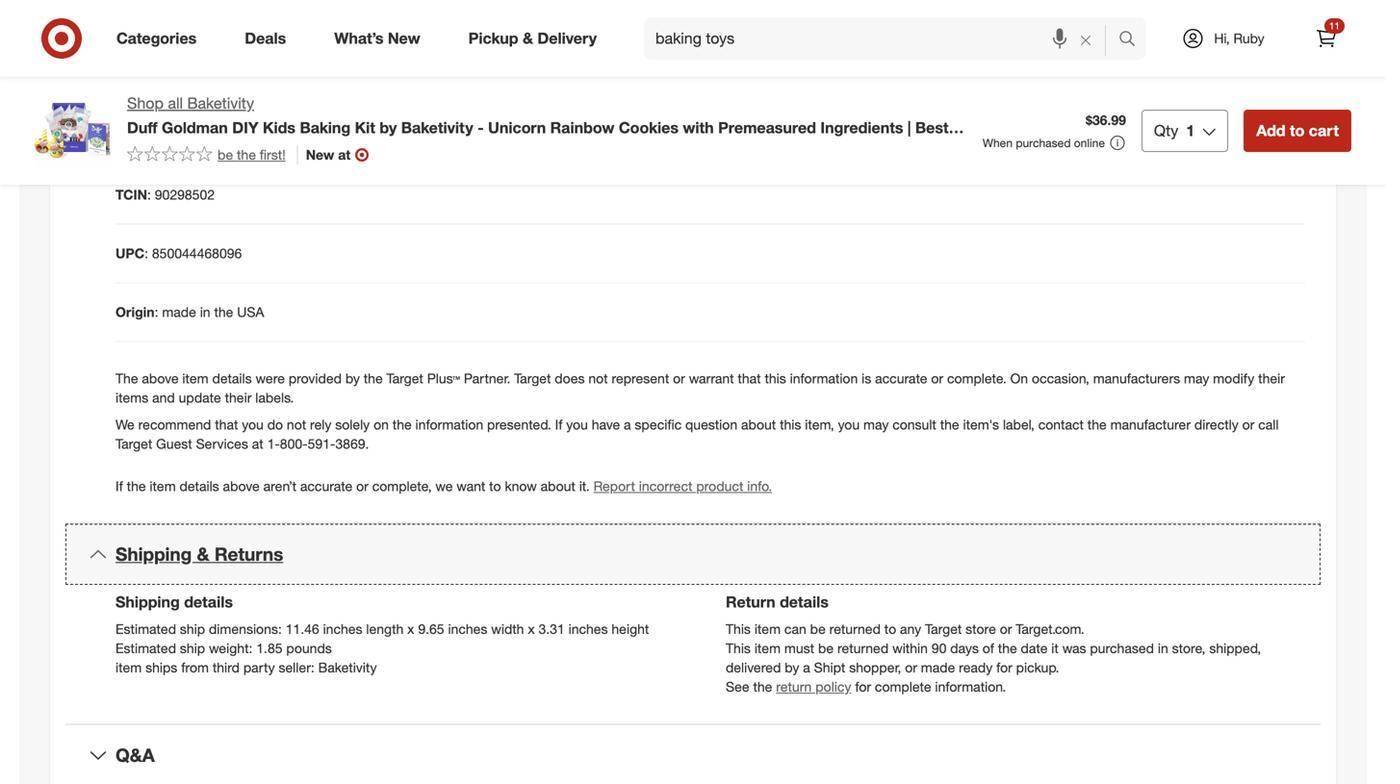 Task type: vqa. For each thing, say whether or not it's contained in the screenshot.
be the first!
yes



Task type: locate. For each thing, give the bounding box(es) containing it.
know
[[505, 478, 537, 495]]

not right does
[[589, 370, 608, 387]]

1 estimated from the top
[[116, 621, 176, 638]]

product
[[696, 478, 744, 495]]

their right modify
[[1258, 370, 1285, 387]]

1 vertical spatial this
[[726, 640, 751, 657]]

target
[[387, 370, 423, 387], [514, 370, 551, 387], [116, 435, 152, 452], [925, 621, 962, 638]]

details
[[212, 370, 252, 387], [180, 478, 219, 495], [184, 593, 233, 612], [780, 593, 829, 612]]

$36.99
[[1086, 112, 1126, 129]]

1 vertical spatial estimated
[[116, 640, 176, 657]]

question
[[685, 416, 738, 433]]

shipping
[[116, 543, 192, 565], [116, 593, 180, 612]]

3 inches from the left
[[569, 621, 608, 638]]

1 horizontal spatial made
[[921, 660, 955, 677]]

1 horizontal spatial by
[[380, 118, 397, 137]]

in left usa
[[200, 304, 210, 320]]

be right can
[[810, 621, 826, 638]]

by right baking
[[380, 118, 397, 137]]

accurate inside the above item details were provided by the target plus™ partner. target does not represent or warrant that this information is accurate or complete. on occasion, manufacturers may modify their items and update their labels.
[[875, 370, 928, 387]]

item inside the above item details were provided by the target plus™ partner. target does not represent or warrant that this information is accurate or complete. on occasion, manufacturers may modify their items and update their labels.
[[182, 370, 209, 387]]

details up can
[[780, 593, 829, 612]]

at down baking
[[338, 146, 351, 163]]

labels.
[[255, 389, 294, 406]]

inches up pounds
[[323, 621, 362, 638]]

0 vertical spatial information
[[790, 370, 858, 387]]

1 horizontal spatial you
[[566, 416, 588, 433]]

length
[[366, 621, 404, 638]]

in inside 'return details this item can be returned to any target store or target.com. this item must be returned within 90 days of the date it was purchased in store, shipped, delivered by a shipt shopper, or made ready for pickup. see the return policy for complete information.'
[[1158, 640, 1168, 657]]

0 horizontal spatial not
[[287, 416, 306, 433]]

or left the complete,
[[356, 478, 369, 495]]

2 shipping from the top
[[116, 593, 180, 612]]

seller:
[[279, 660, 315, 677]]

1 vertical spatial above
[[223, 478, 260, 495]]

new at
[[306, 146, 351, 163]]

0 vertical spatial by
[[380, 118, 397, 137]]

the up on
[[364, 370, 383, 387]]

to left any
[[884, 621, 896, 638]]

2 you from the left
[[566, 416, 588, 433]]

1 horizontal spatial in
[[1158, 640, 1168, 657]]

the inside be the first! link
[[237, 146, 256, 163]]

0 vertical spatial at
[[338, 146, 351, 163]]

1 horizontal spatial &
[[523, 29, 533, 48]]

at inside we recommend that you do not rely solely on the information presented. if you have a specific question about this item, you may consult the item's label, contact the manufacturer directly or call target guest services at 1-800-591-3869.
[[252, 435, 263, 452]]

baketivity left -
[[401, 118, 473, 137]]

inches right 3.31
[[569, 621, 608, 638]]

1 vertical spatial returned
[[838, 640, 889, 657]]

0 horizontal spatial may
[[864, 416, 889, 433]]

: for tcin
[[147, 186, 151, 203]]

1 horizontal spatial baketivity
[[318, 660, 377, 677]]

if down we
[[116, 478, 123, 495]]

to
[[1290, 121, 1305, 140], [489, 478, 501, 495], [884, 621, 896, 638]]

0 vertical spatial may
[[1184, 370, 1209, 387]]

2 horizontal spatial by
[[785, 660, 799, 677]]

upc : 850044468096
[[116, 245, 242, 262]]

3869.
[[335, 435, 369, 452]]

above up and
[[142, 370, 179, 387]]

activity
[[210, 138, 264, 156]]

solely
[[335, 416, 370, 433]]

must
[[785, 640, 815, 657]]

target left does
[[514, 370, 551, 387]]

0 horizontal spatial by
[[345, 370, 360, 387]]

1 vertical spatial be
[[810, 621, 826, 638]]

1 shipping from the top
[[116, 543, 192, 565]]

information inside the above item details were provided by the target plus™ partner. target does not represent or warrant that this information is accurate or complete. on occasion, manufacturers may modify their items and update their labels.
[[790, 370, 858, 387]]

add to cart
[[1257, 121, 1339, 140]]

0 horizontal spatial made
[[162, 304, 196, 320]]

2 vertical spatial by
[[785, 660, 799, 677]]

new down baking
[[306, 146, 334, 163]]

2 horizontal spatial inches
[[569, 621, 608, 638]]

shipping inside shipping details estimated ship dimensions: 11.46 inches length x 9.65 inches width x 3.31 inches height estimated ship weight: 1.85 pounds item ships from third party seller: baketivity
[[116, 593, 180, 612]]

their
[[1258, 370, 1285, 387], [225, 389, 252, 406]]

details down services
[[180, 478, 219, 495]]

0 vertical spatial accurate
[[875, 370, 928, 387]]

if
[[555, 416, 563, 433], [116, 478, 123, 495]]

: down upc : 850044468096
[[155, 304, 158, 320]]

0 horizontal spatial if
[[116, 478, 123, 495]]

1 horizontal spatial if
[[555, 416, 563, 433]]

kit right making
[[382, 138, 403, 156]]

be down battery
[[218, 146, 233, 163]]

represent
[[612, 370, 669, 387]]

0 vertical spatial ship
[[180, 621, 205, 638]]

or inside we recommend that you do not rely solely on the information presented. if you have a specific question about this item, you may consult the item's label, contact the manufacturer directly or call target guest services at 1-800-591-3869.
[[1242, 416, 1255, 433]]

may left modify
[[1184, 370, 1209, 387]]

1 vertical spatial purchased
[[1090, 640, 1154, 657]]

0 vertical spatial not
[[589, 370, 608, 387]]

1 you from the left
[[242, 416, 264, 433]]

1 horizontal spatial to
[[884, 621, 896, 638]]

to right want
[[489, 478, 501, 495]]

accurate down 591-
[[300, 478, 353, 495]]

kit up making
[[355, 118, 375, 137]]

1 vertical spatial to
[[489, 478, 501, 495]]

have
[[592, 416, 620, 433]]

0 horizontal spatial &
[[197, 543, 209, 565]]

1 horizontal spatial that
[[738, 370, 761, 387]]

2 horizontal spatial to
[[1290, 121, 1305, 140]]

850044468096
[[152, 245, 242, 262]]

0 horizontal spatial accurate
[[300, 478, 353, 495]]

about inside we recommend that you do not rely solely on the information presented. if you have a specific question about this item, you may consult the item's label, contact the manufacturer directly or call target guest services at 1-800-591-3869.
[[741, 416, 776, 433]]

you left have
[[566, 416, 588, 433]]

0 horizontal spatial information
[[415, 416, 483, 433]]

1 horizontal spatial information
[[790, 370, 858, 387]]

item
[[182, 370, 209, 387], [150, 478, 176, 495], [755, 621, 781, 638], [755, 640, 781, 657], [116, 660, 142, 677]]

first!
[[260, 146, 286, 163]]

0 horizontal spatial baketivity
[[187, 94, 254, 113]]

0 vertical spatial above
[[142, 370, 179, 387]]

you right item,
[[838, 416, 860, 433]]

x left 9.65
[[407, 621, 414, 638]]

1 vertical spatial &
[[197, 543, 209, 565]]

1 vertical spatial shipping
[[116, 593, 180, 612]]

is
[[862, 370, 871, 387]]

occasion,
[[1032, 370, 1090, 387]]

to right add
[[1290, 121, 1305, 140]]

:
[[147, 186, 151, 203], [144, 245, 148, 262], [155, 304, 158, 320]]

information left is
[[790, 370, 858, 387]]

1 horizontal spatial about
[[741, 416, 776, 433]]

does
[[555, 370, 585, 387]]

the inside the above item details were provided by the target plus™ partner. target does not represent or warrant that this information is accurate or complete. on occasion, manufacturers may modify their items and update their labels.
[[364, 370, 383, 387]]

a up return policy link
[[803, 660, 810, 677]]

1 horizontal spatial a
[[803, 660, 810, 677]]

item's
[[963, 416, 999, 433]]

0 horizontal spatial new
[[306, 146, 334, 163]]

0 horizontal spatial to
[[489, 478, 501, 495]]

1 vertical spatial a
[[803, 660, 810, 677]]

you left do
[[242, 416, 264, 433]]

was
[[1063, 640, 1086, 657]]

for down shopper,
[[855, 679, 871, 696]]

new right what's
[[388, 29, 420, 48]]

by right provided
[[345, 370, 360, 387]]

details inside 'return details this item can be returned to any target store or target.com. this item must be returned within 90 days of the date it was purchased in store, shipped, delivered by a shipt shopper, or made ready for pickup. see the return policy for complete information.'
[[780, 593, 829, 612]]

not up "800-"
[[287, 416, 306, 433]]

0 vertical spatial baketivity
[[187, 94, 254, 113]]

& right pickup
[[523, 29, 533, 48]]

or left the call
[[1242, 416, 1255, 433]]

1 vertical spatial if
[[116, 478, 123, 495]]

1 vertical spatial made
[[921, 660, 955, 677]]

1 x from the left
[[407, 621, 414, 638]]

target up 90
[[925, 621, 962, 638]]

baketivity inside shipping details estimated ship dimensions: 11.46 inches length x 9.65 inches width x 3.31 inches height estimated ship weight: 1.85 pounds item ships from third party seller: baketivity
[[318, 660, 377, 677]]

tcin : 90298502
[[116, 186, 215, 203]]

0 vertical spatial to
[[1290, 121, 1305, 140]]

this left item,
[[780, 416, 801, 433]]

or right store
[[1000, 621, 1012, 638]]

this up delivered
[[726, 640, 751, 657]]

2 estimated from the top
[[116, 640, 176, 657]]

about right the question
[[741, 416, 776, 433]]

1 vertical spatial :
[[144, 245, 148, 262]]

1 vertical spatial this
[[780, 416, 801, 433]]

0 horizontal spatial x
[[407, 621, 414, 638]]

& left returns on the left bottom of page
[[197, 543, 209, 565]]

add to cart button
[[1244, 110, 1352, 152]]

you
[[242, 416, 264, 433], [566, 416, 588, 433], [838, 416, 860, 433]]

cookies
[[619, 118, 679, 137]]

or left complete. in the right of the page
[[931, 370, 944, 387]]

if right presented.
[[555, 416, 563, 433]]

0 vertical spatial for
[[996, 660, 1013, 677]]

item down guest
[[150, 478, 176, 495]]

days
[[950, 640, 979, 657]]

1 horizontal spatial not
[[589, 370, 608, 387]]

or down within
[[905, 660, 917, 677]]

a right have
[[624, 416, 631, 433]]

information inside we recommend that you do not rely solely on the information presented. if you have a specific question about this item, you may consult the item's label, contact the manufacturer directly or call target guest services at 1-800-591-3869.
[[415, 416, 483, 433]]

this
[[726, 621, 751, 638], [726, 640, 751, 657]]

the down used
[[237, 146, 256, 163]]

shipping & returns button
[[65, 524, 1321, 585]]

target down we
[[116, 435, 152, 452]]

the down delivered
[[753, 679, 772, 696]]

baketivity down pounds
[[318, 660, 377, 677]]

educational
[[116, 69, 192, 86]]

0 horizontal spatial inches
[[323, 621, 362, 638]]

1 horizontal spatial accurate
[[875, 370, 928, 387]]

item up the update at the left
[[182, 370, 209, 387]]

report
[[594, 478, 635, 495]]

usa
[[237, 304, 264, 320]]

2 vertical spatial baketivity
[[318, 660, 377, 677]]

1 horizontal spatial inches
[[448, 621, 487, 638]]

be up shipt
[[818, 640, 834, 657]]

above left aren't
[[223, 478, 260, 495]]

presented.
[[487, 416, 551, 433]]

inches right 9.65
[[448, 621, 487, 638]]

not inside the above item details were provided by the target plus™ partner. target does not represent or warrant that this information is accurate or complete. on occasion, manufacturers may modify their items and update their labels.
[[589, 370, 608, 387]]

this down return
[[726, 621, 751, 638]]

may inside the above item details were provided by the target plus™ partner. target does not represent or warrant that this information is accurate or complete. on occasion, manufacturers may modify their items and update their labels.
[[1184, 370, 1209, 387]]

1 ship from the top
[[180, 621, 205, 638]]

0 vertical spatial purchased
[[1016, 136, 1071, 150]]

1 horizontal spatial purchased
[[1090, 640, 1154, 657]]

: left 90298502
[[147, 186, 151, 203]]

by up return
[[785, 660, 799, 677]]

their left labels.
[[225, 389, 252, 406]]

pickup
[[468, 29, 518, 48]]

1 vertical spatial information
[[415, 416, 483, 433]]

: left 850044468096
[[144, 245, 148, 262]]

0 vertical spatial a
[[624, 416, 631, 433]]

800-
[[280, 435, 308, 452]]

this right warrant
[[765, 370, 786, 387]]

0 vertical spatial new
[[388, 29, 420, 48]]

accurate right is
[[875, 370, 928, 387]]

0 vertical spatial :
[[147, 186, 151, 203]]

origin
[[116, 304, 155, 320]]

shipping up ships
[[116, 593, 180, 612]]

returned
[[830, 621, 881, 638], [838, 640, 889, 657]]

return
[[776, 679, 812, 696]]

item up delivered
[[755, 640, 781, 657]]

purchased inside 'return details this item can be returned to any target store or target.com. this item must be returned within 90 days of the date it was purchased in store, shipped, delivered by a shipt shopper, or made ready for pickup. see the return policy for complete information.'
[[1090, 640, 1154, 657]]

on
[[374, 416, 389, 433]]

accurate
[[875, 370, 928, 387], [300, 478, 353, 495]]

0 vertical spatial about
[[741, 416, 776, 433]]

shipping inside 'dropdown button'
[[116, 543, 192, 565]]

store
[[966, 621, 996, 638]]

0 horizontal spatial that
[[215, 416, 238, 433]]

1 horizontal spatial their
[[1258, 370, 1285, 387]]

at left 1-
[[252, 435, 263, 452]]

details up dimensions: at the bottom
[[184, 593, 233, 612]]

shipped,
[[1209, 640, 1261, 657]]

1 vertical spatial about
[[541, 478, 576, 495]]

2 vertical spatial to
[[884, 621, 896, 638]]

item left ships
[[116, 660, 142, 677]]

about left the it. in the bottom of the page
[[541, 478, 576, 495]]

a inside we recommend that you do not rely solely on the information presented. if you have a specific question about this item, you may consult the item's label, contact the manufacturer directly or call target guest services at 1-800-591-3869.
[[624, 416, 631, 433]]

of
[[983, 640, 994, 657]]

by inside 'return details this item can be returned to any target store or target.com. this item must be returned within 90 days of the date it was purchased in store, shipped, delivered by a shipt shopper, or made ready for pickup. see the return policy for complete information.'
[[785, 660, 799, 677]]

above inside the above item details were provided by the target plus™ partner. target does not represent or warrant that this information is accurate or complete. on occasion, manufacturers may modify their items and update their labels.
[[142, 370, 179, 387]]

1 vertical spatial ship
[[180, 640, 205, 657]]

1-
[[267, 435, 280, 452]]

that up services
[[215, 416, 238, 433]]

1 vertical spatial not
[[287, 416, 306, 433]]

0 vertical spatial returned
[[830, 621, 881, 638]]

specific
[[635, 416, 682, 433]]

shipping left returns on the left bottom of page
[[116, 543, 192, 565]]

this inside the above item details were provided by the target plus™ partner. target does not represent or warrant that this information is accurate or complete. on occasion, manufacturers may modify their items and update their labels.
[[765, 370, 786, 387]]

1 horizontal spatial may
[[1184, 370, 1209, 387]]

0 vertical spatial &
[[523, 29, 533, 48]]

label,
[[1003, 416, 1035, 433]]

1 horizontal spatial x
[[528, 621, 535, 638]]

2 inches from the left
[[448, 621, 487, 638]]

x left 3.31
[[528, 621, 535, 638]]

details up the update at the left
[[212, 370, 252, 387]]

1 vertical spatial at
[[252, 435, 263, 452]]

information down plus™
[[415, 416, 483, 433]]

not inside we recommend that you do not rely solely on the information presented. if you have a specific question about this item, you may consult the item's label, contact the manufacturer directly or call target guest services at 1-800-591-3869.
[[287, 416, 306, 433]]

purchased right the when
[[1016, 136, 1071, 150]]

shipt
[[814, 660, 846, 677]]

it.
[[579, 478, 590, 495]]

0 horizontal spatial a
[[624, 416, 631, 433]]

2 horizontal spatial you
[[838, 416, 860, 433]]

we recommend that you do not rely solely on the information presented. if you have a specific question about this item, you may consult the item's label, contact the manufacturer directly or call target guest services at 1-800-591-3869.
[[116, 416, 1279, 452]]

services
[[196, 435, 248, 452]]

search button
[[1110, 17, 1156, 64]]

1 horizontal spatial above
[[223, 478, 260, 495]]

target inside we recommend that you do not rely solely on the information presented. if you have a specific question about this item, you may consult the item's label, contact the manufacturer directly or call target guest services at 1-800-591-3869.
[[116, 435, 152, 452]]

2 x from the left
[[528, 621, 535, 638]]

0 vertical spatial this
[[726, 621, 751, 638]]

0 vertical spatial that
[[738, 370, 761, 387]]

1 vertical spatial may
[[864, 416, 889, 433]]

details inside shipping details estimated ship dimensions: 11.46 inches length x 9.65 inches width x 3.31 inches height estimated ship weight: 1.85 pounds item ships from third party seller: baketivity
[[184, 593, 233, 612]]

& inside 'dropdown button'
[[197, 543, 209, 565]]

qty 1
[[1154, 121, 1195, 140]]

9.65
[[418, 621, 444, 638]]

that right warrant
[[738, 370, 761, 387]]

made down 90
[[921, 660, 955, 677]]

0 horizontal spatial above
[[142, 370, 179, 387]]

1 inches from the left
[[323, 621, 362, 638]]

may left consult
[[864, 416, 889, 433]]

dimensions:
[[209, 621, 282, 638]]

1.85
[[256, 640, 283, 657]]

made right the origin
[[162, 304, 196, 320]]

consult
[[893, 416, 937, 433]]

directly
[[1195, 416, 1239, 433]]

the down we
[[127, 478, 146, 495]]

0 vertical spatial shipping
[[116, 543, 192, 565]]

0 horizontal spatial their
[[225, 389, 252, 406]]

return policy link
[[776, 679, 851, 696]]

1 horizontal spatial new
[[388, 29, 420, 48]]

by
[[380, 118, 397, 137], [345, 370, 360, 387], [785, 660, 799, 677]]

purchased right was
[[1090, 640, 1154, 657]]

for right ready
[[996, 660, 1013, 677]]

1 this from the top
[[726, 621, 751, 638]]

used
[[240, 127, 272, 144]]

pickup & delivery
[[468, 29, 597, 48]]

in left store,
[[1158, 640, 1168, 657]]

0 horizontal spatial at
[[252, 435, 263, 452]]

1 vertical spatial their
[[225, 389, 252, 406]]

0 horizontal spatial in
[[200, 304, 210, 320]]

kit
[[355, 118, 375, 137], [382, 138, 403, 156]]

baketivity down focus:
[[187, 94, 254, 113]]

0 vertical spatial this
[[765, 370, 786, 387]]

0 vertical spatial made
[[162, 304, 196, 320]]

pickup & delivery link
[[452, 17, 621, 60]]

want
[[457, 478, 485, 495]]



Task type: describe. For each thing, give the bounding box(es) containing it.
if the item details above aren't accurate or complete, we want to know about it. report incorrect product info.
[[116, 478, 772, 495]]

this inside we recommend that you do not rely solely on the information presented. if you have a specific question about this item, you may consult the item's label, contact the manufacturer directly or call target guest services at 1-800-591-3869.
[[780, 416, 801, 433]]

qty
[[1154, 121, 1179, 140]]

shipping for shipping & returns
[[116, 543, 192, 565]]

what's new
[[334, 29, 420, 48]]

pickup.
[[1016, 660, 1059, 677]]

What can we help you find? suggestions appear below search field
[[644, 17, 1123, 60]]

search
[[1110, 31, 1156, 50]]

add
[[1257, 121, 1286, 140]]

& for pickup
[[523, 29, 533, 48]]

hi, ruby
[[1214, 30, 1265, 47]]

|
[[908, 118, 911, 137]]

0 vertical spatial be
[[218, 146, 233, 163]]

aren't
[[263, 478, 297, 495]]

11.46
[[286, 621, 319, 638]]

the
[[116, 370, 138, 387]]

2 ship from the top
[[180, 640, 205, 657]]

what's new link
[[318, 17, 444, 60]]

0 horizontal spatial purchased
[[1016, 136, 1071, 150]]

any
[[900, 621, 921, 638]]

0 vertical spatial in
[[200, 304, 210, 320]]

0 horizontal spatial kit
[[355, 118, 375, 137]]

all
[[168, 94, 183, 113]]

image of duff goldman diy kids baking kit by baketivity - unicorn rainbow cookies with premeasured ingredients | best family fun activity cookie making kit image
[[35, 92, 112, 169]]

ruby
[[1234, 30, 1265, 47]]

family
[[127, 138, 174, 156]]

width
[[491, 621, 524, 638]]

1 horizontal spatial at
[[338, 146, 351, 163]]

delivery
[[538, 29, 597, 48]]

2 this from the top
[[726, 640, 751, 657]]

: for origin
[[155, 304, 158, 320]]

the right on
[[393, 416, 412, 433]]

rely
[[310, 416, 332, 433]]

90298502
[[155, 186, 215, 203]]

return
[[726, 593, 776, 612]]

recommend
[[138, 416, 211, 433]]

battery:
[[116, 127, 167, 144]]

to inside 'return details this item can be returned to any target store or target.com. this item must be returned within 90 days of the date it was purchased in store, shipped, delivered by a shipt shopper, or made ready for pickup. see the return policy for complete information.'
[[884, 621, 896, 638]]

height
[[612, 621, 649, 638]]

1 vertical spatial accurate
[[300, 478, 353, 495]]

what's
[[334, 29, 384, 48]]

were
[[256, 370, 285, 387]]

weight:
[[209, 640, 253, 657]]

by inside the above item details were provided by the target plus™ partner. target does not represent or warrant that this information is accurate or complete. on occasion, manufacturers may modify their items and update their labels.
[[345, 370, 360, 387]]

goldman
[[162, 118, 228, 137]]

within
[[892, 640, 928, 657]]

may inside we recommend that you do not rely solely on the information presented. if you have a specific question about this item, you may consult the item's label, contact the manufacturer directly or call target guest services at 1-800-591-3869.
[[864, 416, 889, 433]]

0 vertical spatial their
[[1258, 370, 1285, 387]]

the left usa
[[214, 304, 233, 320]]

from
[[181, 660, 209, 677]]

: for upc
[[144, 245, 148, 262]]

provided
[[289, 370, 342, 387]]

complete,
[[372, 478, 432, 495]]

0 horizontal spatial about
[[541, 478, 576, 495]]

manufacturers
[[1093, 370, 1180, 387]]

90
[[932, 640, 947, 657]]

returns
[[215, 543, 283, 565]]

plus™
[[427, 370, 460, 387]]

call
[[1258, 416, 1279, 433]]

2 horizontal spatial baketivity
[[401, 118, 473, 137]]

to inside button
[[1290, 121, 1305, 140]]

diy
[[232, 118, 258, 137]]

ready
[[959, 660, 993, 677]]

warrant
[[689, 370, 734, 387]]

cart
[[1309, 121, 1339, 140]]

1 horizontal spatial kit
[[382, 138, 403, 156]]

3 you from the left
[[838, 416, 860, 433]]

details inside the above item details were provided by the target plus™ partner. target does not represent or warrant that this information is accurate or complete. on occasion, manufacturers may modify their items and update their labels.
[[212, 370, 252, 387]]

the right contact
[[1088, 416, 1107, 433]]

upc
[[116, 245, 144, 262]]

1 vertical spatial new
[[306, 146, 334, 163]]

0 horizontal spatial for
[[855, 679, 871, 696]]

third
[[213, 660, 240, 677]]

date
[[1021, 640, 1048, 657]]

1
[[1186, 121, 1195, 140]]

target.com.
[[1016, 621, 1085, 638]]

or left warrant
[[673, 370, 685, 387]]

creativity
[[241, 69, 298, 86]]

tcin
[[116, 186, 147, 203]]

can
[[785, 621, 807, 638]]

party
[[243, 660, 275, 677]]

11 link
[[1305, 17, 1348, 60]]

fun
[[179, 138, 205, 156]]

and
[[152, 389, 175, 406]]

ships
[[145, 660, 177, 677]]

we
[[436, 478, 453, 495]]

manufacturer
[[1111, 416, 1191, 433]]

591-
[[308, 435, 335, 452]]

shopper,
[[849, 660, 901, 677]]

item left can
[[755, 621, 781, 638]]

target inside 'return details this item can be returned to any target store or target.com. this item must be returned within 90 days of the date it was purchased in store, shipped, delivered by a shipt shopper, or made ready for pickup. see the return policy for complete information.'
[[925, 621, 962, 638]]

partner.
[[464, 370, 510, 387]]

making
[[325, 138, 378, 156]]

complete.
[[947, 370, 1007, 387]]

battery: no battery used
[[116, 127, 272, 144]]

shipping for shipping details estimated ship dimensions: 11.46 inches length x 9.65 inches width x 3.31 inches height estimated ship weight: 1.85 pounds item ships from third party seller: baketivity
[[116, 593, 180, 612]]

no
[[170, 127, 188, 144]]

be the first! link
[[127, 145, 286, 164]]

that inside the above item details were provided by the target plus™ partner. target does not represent or warrant that this information is accurate or complete. on occasion, manufacturers may modify their items and update their labels.
[[738, 370, 761, 387]]

shop
[[127, 94, 164, 113]]

it
[[1052, 640, 1059, 657]]

made inside 'return details this item can be returned to any target store or target.com. this item must be returned within 90 days of the date it was purchased in store, shipped, delivered by a shipt shopper, or made ready for pickup. see the return policy for complete information.'
[[921, 660, 955, 677]]

online
[[1074, 136, 1105, 150]]

2 vertical spatial be
[[818, 640, 834, 657]]

if inside we recommend that you do not rely solely on the information presented. if you have a specific question about this item, you may consult the item's label, contact the manufacturer directly or call target guest services at 1-800-591-3869.
[[555, 416, 563, 433]]

update
[[179, 389, 221, 406]]

battery
[[192, 127, 236, 144]]

target left plus™
[[387, 370, 423, 387]]

that inside we recommend that you do not rely solely on the information presented. if you have a specific question about this item, you may consult the item's label, contact the manufacturer directly or call target guest services at 1-800-591-3869.
[[215, 416, 238, 433]]

the right the of
[[998, 640, 1017, 657]]

contact
[[1038, 416, 1084, 433]]

delivered
[[726, 660, 781, 677]]

cookie
[[269, 138, 320, 156]]

when purchased online
[[983, 136, 1105, 150]]

item inside shipping details estimated ship dimensions: 11.46 inches length x 9.65 inches width x 3.31 inches height estimated ship weight: 1.85 pounds item ships from third party seller: baketivity
[[116, 660, 142, 677]]

& for shipping
[[197, 543, 209, 565]]

a inside 'return details this item can be returned to any target store or target.com. this item must be returned within 90 days of the date it was purchased in store, shipped, delivered by a shipt shopper, or made ready for pickup. see the return policy for complete information.'
[[803, 660, 810, 677]]

by inside shop all baketivity duff goldman diy kids baking kit by baketivity - unicorn rainbow cookies with premeasured ingredients | best family fun activity cookie making kit
[[380, 118, 397, 137]]

the left item's
[[940, 416, 959, 433]]

-
[[478, 118, 484, 137]]

pounds
[[286, 640, 332, 657]]

11
[[1329, 20, 1340, 32]]

1 horizontal spatial for
[[996, 660, 1013, 677]]

focus:
[[195, 69, 238, 86]]

unicorn
[[488, 118, 546, 137]]

baking
[[300, 118, 351, 137]]

origin : made in the usa
[[116, 304, 264, 320]]

info.
[[747, 478, 772, 495]]



